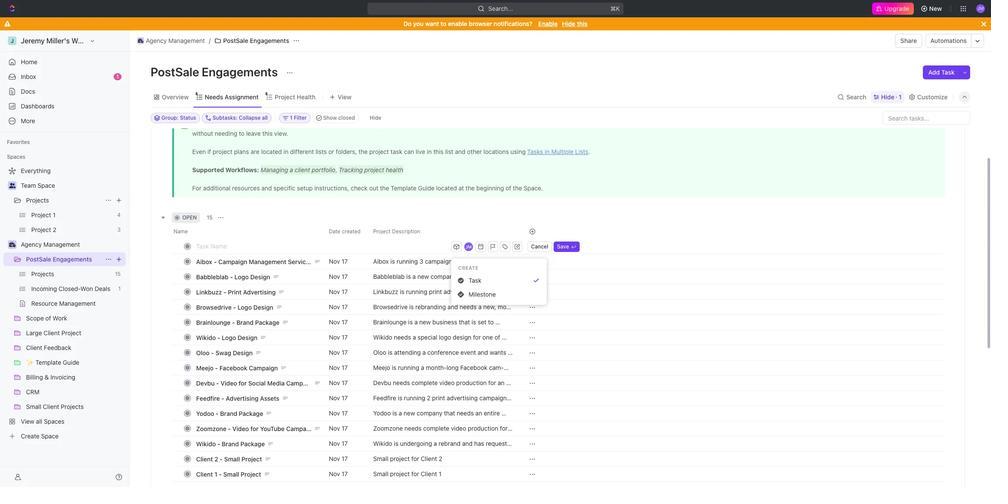 Task type: locate. For each thing, give the bounding box(es) containing it.
2 project from the top
[[390, 470, 410, 478]]

small inside client 1 - small project link
[[223, 471, 239, 478]]

0 vertical spatial brand
[[373, 418, 390, 425]]

1 horizontal spatial hide
[[562, 20, 576, 27]]

- up 'swag'
[[217, 334, 220, 341]]

to right want
[[441, 20, 447, 27]]

for left one
[[473, 334, 481, 341]]

meejo - facebook campaign
[[196, 364, 278, 372]]

to
[[441, 20, 447, 27], [428, 433, 433, 440]]

for down small project for client 2
[[412, 470, 419, 478]]

small down client 2 - small project
[[223, 471, 239, 478]]

logo up the linkbuzz - print advertising
[[235, 273, 249, 281]]

design inside "link"
[[253, 304, 273, 311]]

project inside button
[[390, 470, 410, 478]]

wikido for wikido - brand package
[[196, 440, 216, 448]]

- up yodoo - brand package
[[221, 395, 224, 402]]

- inside 'link'
[[217, 440, 220, 448]]

complete up the increase
[[423, 425, 449, 432]]

1 vertical spatial management
[[43, 241, 80, 248]]

is for feedfire
[[398, 395, 403, 402]]

package inside the brainlounge - brand package link
[[255, 319, 280, 326]]

logo for browsedrive
[[238, 304, 252, 311]]

1 vertical spatial agency management link
[[21, 238, 124, 252]]

video up the campaign.
[[439, 379, 455, 387]]

for inside devbu needs complete video production for an upcoming social media campaign.
[[489, 379, 496, 387]]

a left new,
[[479, 303, 482, 311]]

0 horizontal spatial hide
[[370, 115, 381, 121]]

0 vertical spatial advertising
[[243, 288, 276, 296]]

notifications?
[[494, 20, 533, 27]]

1 vertical spatial youtube
[[373, 433, 397, 440]]

1 inside button
[[439, 470, 442, 478]]

0 horizontal spatial to
[[428, 433, 433, 440]]

rebranding
[[416, 303, 446, 311]]

logo inside "link"
[[238, 304, 252, 311]]

0 vertical spatial to
[[441, 20, 447, 27]]

2 vertical spatial postsale
[[26, 256, 51, 263]]

brainlounge - brand package
[[196, 319, 280, 326]]

of left the
[[429, 402, 434, 410]]

design down brainlounge - brand package
[[238, 334, 258, 341]]

meejo
[[196, 364, 214, 372]]

devbu - video for social media campaign link
[[194, 377, 322, 390]]

wikido up client 2 - small project
[[196, 440, 216, 448]]

- for devbu - video for social media campaign
[[216, 380, 219, 387]]

awareness.
[[478, 433, 510, 440]]

overview
[[162, 93, 189, 100]]

ern
[[373, 311, 383, 319]]

browsedrive up logo.
[[373, 303, 408, 311]]

an up campaigns
[[498, 379, 505, 387]]

feedfire for feedfire - advertising assets
[[196, 395, 220, 402]]

2 vertical spatial engagements
[[53, 256, 92, 263]]

a up brands.
[[413, 334, 416, 341]]

0 horizontal spatial task
[[469, 277, 482, 284]]

1 horizontal spatial task
[[942, 69, 955, 76]]

1 vertical spatial logo
[[444, 418, 456, 425]]

video inside devbu needs complete video production for an upcoming social media campaign.
[[439, 379, 455, 387]]

0 horizontal spatial linkbuzz
[[196, 288, 222, 296]]

of
[[495, 334, 500, 341], [429, 402, 434, 410]]

complete
[[412, 379, 438, 387], [423, 425, 449, 432]]

0 vertical spatial agency management link
[[135, 36, 207, 46]]

devbu needs complete video production for an upcoming social media campaign. button
[[368, 375, 519, 395]]

- down meejo - facebook campaign
[[216, 380, 219, 387]]

logo inside wikido needs a special logo design for one of their sub-brands.
[[439, 334, 451, 341]]

is inside 'linkbuzz is running print advertising in a well- known magazine and needs content creation.'
[[400, 288, 405, 296]]

design for babbleblab - logo design
[[250, 273, 270, 281]]

- for meejo - facebook campaign
[[215, 364, 218, 372]]

aibox - campaign management services link
[[194, 255, 322, 268]]

production
[[456, 379, 487, 387], [468, 425, 498, 432]]

- down print
[[233, 304, 236, 311]]

aibox
[[196, 258, 212, 265]]

- left print
[[224, 288, 226, 296]]

video inside devbu - video for social media campaign link
[[221, 380, 237, 387]]

1 vertical spatial brand
[[460, 433, 477, 440]]

1 vertical spatial an
[[476, 410, 482, 417]]

package up zoomzone - video for youtube campaign
[[239, 410, 263, 417]]

enable
[[539, 20, 558, 27]]

youtube down 'yodoo - brand package' link
[[260, 425, 285, 433]]

of right one
[[495, 334, 500, 341]]

hide inside hide button
[[370, 115, 381, 121]]

hide 1
[[881, 93, 902, 100]]

production for campaign.
[[456, 379, 487, 387]]

2 inside feedfire is running 2 print advertising campaigns and needs creation of the assets.
[[427, 395, 431, 402]]

running inside feedfire is running 2 print advertising campaigns and needs creation of the assets.
[[404, 395, 425, 402]]

small up small project for client 1
[[373, 455, 389, 463]]

- for babbleblab - logo design
[[230, 273, 233, 281]]

package for yodoo - brand package
[[239, 410, 263, 417]]

brand down design.
[[460, 433, 477, 440]]

want
[[425, 20, 439, 27]]

brand left package
[[373, 418, 390, 425]]

business time image
[[138, 39, 143, 43], [9, 242, 15, 247]]

2 vertical spatial postsale engagements
[[26, 256, 92, 263]]

0 vertical spatial production
[[456, 379, 487, 387]]

devbu for devbu needs complete video production for an upcoming social media campaign.
[[373, 379, 391, 387]]

yodoo down 'upcoming'
[[373, 410, 391, 417]]

1 horizontal spatial business time image
[[138, 39, 143, 43]]

project up small project for client 1
[[390, 455, 410, 463]]

0 vertical spatial of
[[495, 334, 500, 341]]

1 vertical spatial complete
[[423, 425, 449, 432]]

-
[[214, 258, 217, 265], [230, 273, 233, 281], [224, 288, 226, 296], [233, 304, 236, 311], [232, 319, 235, 326], [217, 334, 220, 341], [211, 349, 214, 357], [215, 364, 218, 372], [216, 380, 219, 387], [221, 395, 224, 402], [216, 410, 219, 417], [228, 425, 231, 433], [217, 440, 220, 448], [220, 456, 223, 463], [219, 471, 222, 478]]

- down yodoo - brand package
[[228, 425, 231, 433]]

postsale engagements link
[[212, 36, 291, 46], [26, 253, 102, 267]]

for inside zoomzone needs complete video production for a youtube campaign to increase brand awareness.
[[500, 425, 508, 432]]

project for client 1 - small project
[[241, 471, 261, 478]]

client inside button
[[421, 470, 437, 478]]

yodoo inside yodoo is a new company that needs an entire brand package including logo design.
[[373, 410, 391, 417]]

0 vertical spatial project
[[390, 455, 410, 463]]

1 vertical spatial business time image
[[9, 242, 15, 247]]

1 vertical spatial hide
[[881, 93, 895, 100]]

production inside zoomzone needs complete video production for a youtube campaign to increase brand awareness.
[[468, 425, 498, 432]]

postsale
[[223, 37, 248, 44], [151, 65, 199, 79], [26, 256, 51, 263]]

package
[[391, 418, 415, 425]]

an left entire
[[476, 410, 482, 417]]

print inside feedfire is running 2 print advertising campaigns and needs creation of the assets.
[[432, 395, 445, 402]]

hide for hide
[[370, 115, 381, 121]]

print up rebranding
[[429, 288, 442, 296]]

client 2 - small project
[[196, 456, 262, 463]]

needs
[[434, 296, 451, 303], [460, 303, 477, 311], [394, 334, 411, 341], [393, 379, 410, 387], [385, 402, 402, 410], [457, 410, 474, 417], [405, 425, 422, 432]]

0 vertical spatial business time image
[[138, 39, 143, 43]]

is up package
[[393, 410, 397, 417]]

upcoming
[[373, 387, 401, 395]]

tree
[[3, 164, 126, 444]]

search...
[[489, 5, 513, 12]]

linkbuzz up known
[[373, 288, 398, 296]]

0 horizontal spatial business time image
[[9, 242, 15, 247]]

1 vertical spatial agency management
[[21, 241, 80, 248]]

0 horizontal spatial postsale engagements link
[[26, 253, 102, 267]]

project
[[275, 93, 295, 100], [242, 456, 262, 463], [241, 471, 261, 478]]

advertising down babbleblab - logo design link
[[243, 288, 276, 296]]

design for oloo - swag design
[[233, 349, 253, 357]]

0 vertical spatial running
[[406, 288, 428, 296]]

wikido up their
[[373, 334, 392, 341]]

zoomzone inside zoomzone needs complete video production for a youtube campaign to increase brand awareness.
[[373, 425, 403, 432]]

1 horizontal spatial feedfire
[[373, 395, 396, 402]]

print inside 'linkbuzz is running print advertising in a well- known magazine and needs content creation.'
[[429, 288, 442, 296]]

1 horizontal spatial agency management
[[146, 37, 205, 44]]

complete for media
[[412, 379, 438, 387]]

is inside browsedrive is rebranding and needs a new, mod ern logo.
[[409, 303, 414, 311]]

complete inside zoomzone needs complete video production for a youtube campaign to increase brand awareness.
[[423, 425, 449, 432]]

1 vertical spatial of
[[429, 402, 434, 410]]

- for browsedrive - logo design
[[233, 304, 236, 311]]

small down wikido - brand package
[[224, 456, 240, 463]]

zoomzone needs complete video production for a youtube campaign to increase brand awareness.
[[373, 425, 514, 440]]

advertising up yodoo - brand package
[[226, 395, 259, 402]]

and
[[422, 296, 432, 303], [448, 303, 458, 311], [373, 402, 384, 410]]

is up "magazine"
[[400, 288, 405, 296]]

video up the increase
[[451, 425, 466, 432]]

1 horizontal spatial agency
[[146, 37, 167, 44]]

0 horizontal spatial an
[[476, 410, 482, 417]]

1 vertical spatial advertising
[[226, 395, 259, 402]]

agency management
[[146, 37, 205, 44], [21, 241, 80, 248]]

2 up client 1 - small project
[[215, 456, 218, 463]]

1 vertical spatial postsale
[[151, 65, 199, 79]]

print up the
[[432, 395, 445, 402]]

yodoo for yodoo is a new company that needs an entire brand package including logo design.
[[373, 410, 391, 417]]

new
[[930, 5, 942, 12]]

- up print
[[230, 273, 233, 281]]

package down browsedrive - logo design "link"
[[255, 319, 280, 326]]

share
[[901, 37, 917, 44]]

an inside yodoo is a new company that needs an entire brand package including logo design.
[[476, 410, 482, 417]]

needs inside 'linkbuzz is running print advertising in a well- known magazine and needs content creation.'
[[434, 296, 451, 303]]

project down client 2 - small project link
[[241, 471, 261, 478]]

browsedrive up brainlounge
[[196, 304, 232, 311]]

client up small project for client 1 button
[[421, 455, 437, 463]]

zoomzone down yodoo - brand package
[[196, 425, 226, 433]]

2
[[427, 395, 431, 402], [439, 455, 442, 463], [215, 456, 218, 463]]

browsedrive is rebranding and needs a new, mod ern logo.
[[373, 303, 513, 319]]

browsedrive for browsedrive - logo design
[[196, 304, 232, 311]]

- for yodoo - brand package
[[216, 410, 219, 417]]

0 vertical spatial logo
[[235, 273, 249, 281]]

package down zoomzone - video for youtube campaign
[[241, 440, 265, 448]]

- down feedfire - advertising assets
[[216, 410, 219, 417]]

- for wikido - logo design
[[217, 334, 220, 341]]

zoomzone for zoomzone needs complete video production for a youtube campaign to increase brand awareness.
[[373, 425, 403, 432]]

yodoo - brand package link
[[194, 407, 322, 420]]

advertising up content
[[444, 288, 475, 296]]

youtube down package
[[373, 433, 397, 440]]

logo
[[439, 334, 451, 341], [444, 418, 456, 425]]

favorites
[[7, 139, 30, 145]]

1 project from the top
[[390, 455, 410, 463]]

advertising inside feedfire is running 2 print advertising campaigns and needs creation of the assets.
[[447, 395, 478, 402]]

1 horizontal spatial zoomzone
[[373, 425, 403, 432]]

0 horizontal spatial and
[[373, 402, 384, 410]]

1 vertical spatial logo
[[238, 304, 252, 311]]

2 horizontal spatial hide
[[881, 93, 895, 100]]

spaces
[[7, 154, 25, 160]]

linkbuzz for linkbuzz - print advertising
[[196, 288, 222, 296]]

tree containing team space
[[3, 164, 126, 444]]

1 horizontal spatial and
[[422, 296, 432, 303]]

well-
[[488, 288, 502, 296]]

1 horizontal spatial 2
[[427, 395, 431, 402]]

linkbuzz
[[373, 288, 398, 296], [196, 288, 222, 296]]

2 vertical spatial brand
[[222, 440, 239, 448]]

small down small project for client 2
[[373, 470, 389, 478]]

brand for wikido
[[222, 440, 239, 448]]

- right oloo
[[211, 349, 214, 357]]

complete inside devbu needs complete video production for an upcoming social media campaign.
[[412, 379, 438, 387]]

2 horizontal spatial and
[[448, 303, 458, 311]]

browsedrive inside browsedrive is rebranding and needs a new, mod ern logo.
[[373, 303, 408, 311]]

1 vertical spatial advertising
[[447, 395, 478, 402]]

/
[[209, 37, 211, 44]]

logo left design
[[439, 334, 451, 341]]

design up meejo - facebook campaign
[[233, 349, 253, 357]]

- up client 2 - small project
[[217, 440, 220, 448]]

needs inside yodoo is a new company that needs an entire brand package including logo design.
[[457, 410, 474, 417]]

a inside wikido needs a special logo design for one of their sub-brands.
[[413, 334, 416, 341]]

- for linkbuzz - print advertising
[[224, 288, 226, 296]]

0 horizontal spatial agency management link
[[21, 238, 124, 252]]

feedfire up yodoo - brand package
[[196, 395, 220, 402]]

- down browsedrive - logo design
[[232, 319, 235, 326]]

a right in
[[483, 288, 486, 296]]

wikido up oloo
[[196, 334, 216, 341]]

0 vertical spatial video
[[221, 380, 237, 387]]

0 horizontal spatial zoomzone
[[196, 425, 226, 433]]

project up client 1 - small project link
[[242, 456, 262, 463]]

browsedrive for browsedrive is rebranding and needs a new, mod ern logo.
[[373, 303, 408, 311]]

1 horizontal spatial brand
[[460, 433, 477, 440]]

1 vertical spatial project
[[390, 470, 410, 478]]

devbu for devbu - video for social media campaign
[[196, 380, 215, 387]]

and inside browsedrive is rebranding and needs a new, mod ern logo.
[[448, 303, 458, 311]]

0 vertical spatial print
[[429, 288, 442, 296]]

a up awareness.
[[510, 425, 513, 432]]

design for wikido - logo design
[[238, 334, 258, 341]]

needs inside zoomzone needs complete video production for a youtube campaign to increase brand awareness.
[[405, 425, 422, 432]]

add task
[[929, 69, 955, 76]]

feedfire
[[373, 395, 396, 402], [196, 395, 220, 402]]

assets.
[[447, 402, 466, 410]]

magazine
[[393, 296, 420, 303]]

1 horizontal spatial linkbuzz
[[373, 288, 398, 296]]

0 vertical spatial logo
[[439, 334, 451, 341]]

0 vertical spatial postsale engagements link
[[212, 36, 291, 46]]

wikido inside wikido needs a special logo design for one of their sub-brands.
[[373, 334, 392, 341]]

feedfire inside feedfire is running 2 print advertising campaigns and needs creation of the assets.
[[373, 395, 396, 402]]

0 vertical spatial brand
[[237, 319, 254, 326]]

save button
[[554, 242, 580, 252]]

0 horizontal spatial brand
[[373, 418, 390, 425]]

for up small project for client 1
[[412, 455, 419, 463]]

sidebar navigation
[[0, 30, 130, 487]]

yodoo for yodoo - brand package
[[196, 410, 214, 417]]

task right add
[[942, 69, 955, 76]]

0 vertical spatial advertising
[[444, 288, 475, 296]]

running up "magazine"
[[406, 288, 428, 296]]

package inside 'yodoo - brand package' link
[[239, 410, 263, 417]]

project down small project for client 2
[[390, 470, 410, 478]]

docs
[[21, 88, 35, 95]]

small inside client 2 - small project link
[[224, 456, 240, 463]]

1 vertical spatial project
[[242, 456, 262, 463]]

babbleblab - logo design link
[[194, 271, 322, 283]]

wikido for wikido - logo design
[[196, 334, 216, 341]]

a inside browsedrive is rebranding and needs a new, mod ern logo.
[[479, 303, 482, 311]]

advertising up assets.
[[447, 395, 478, 402]]

devbu up 'upcoming'
[[373, 379, 391, 387]]

brand down feedfire - advertising assets
[[220, 410, 237, 417]]

logo up oloo - swag design
[[222, 334, 236, 341]]

- right aibox
[[214, 258, 217, 265]]

0 vertical spatial an
[[498, 379, 505, 387]]

linkbuzz inside 'linkbuzz is running print advertising in a well- known magazine and needs content creation.'
[[373, 288, 398, 296]]

0 vertical spatial complete
[[412, 379, 438, 387]]

running up creation
[[404, 395, 425, 402]]

production up the campaign.
[[456, 379, 487, 387]]

a inside 'linkbuzz is running print advertising in a well- known magazine and needs content creation.'
[[483, 288, 486, 296]]

video for zoomzone
[[232, 425, 249, 433]]

2 up small project for client 1 button
[[439, 455, 442, 463]]

logo for babbleblab
[[235, 273, 249, 281]]

0 horizontal spatial management
[[43, 241, 80, 248]]

is inside yodoo is a new company that needs an entire brand package including logo design.
[[393, 410, 397, 417]]

1 vertical spatial agency
[[21, 241, 42, 248]]

- right 'meejo'
[[215, 364, 218, 372]]

to down including
[[428, 433, 433, 440]]

content
[[453, 296, 474, 303]]

production for increase
[[468, 425, 498, 432]]

package inside 'wikido - brand package' 'link'
[[241, 440, 265, 448]]

small project for client 2 button
[[368, 451, 519, 467]]

0 vertical spatial video
[[439, 379, 455, 387]]

logo down that
[[444, 418, 456, 425]]

brand inside yodoo is a new company that needs an entire brand package including logo design.
[[373, 418, 390, 425]]

2 horizontal spatial management
[[249, 258, 286, 265]]

1 horizontal spatial an
[[498, 379, 505, 387]]

2 vertical spatial project
[[241, 471, 261, 478]]

client
[[421, 455, 437, 463], [196, 456, 213, 463], [421, 470, 437, 478], [196, 471, 213, 478]]

project for client 2 - small project
[[242, 456, 262, 463]]

a up package
[[399, 410, 402, 417]]

is left 'social'
[[398, 395, 403, 402]]

design down linkbuzz - print advertising link at left
[[253, 304, 273, 311]]

video
[[221, 380, 237, 387], [232, 425, 249, 433]]

project left "health"
[[275, 93, 295, 100]]

complete up media
[[412, 379, 438, 387]]

zoomzone for zoomzone - video for youtube campaign
[[196, 425, 226, 433]]

0 horizontal spatial agency
[[21, 241, 42, 248]]

postsale inside sidebar navigation
[[26, 256, 51, 263]]

client inside button
[[421, 455, 437, 463]]

user group image
[[9, 183, 15, 188]]

create
[[458, 265, 479, 271]]

management inside sidebar navigation
[[43, 241, 80, 248]]

feedfire for feedfire is running 2 print advertising campaigns and needs creation of the assets.
[[373, 395, 396, 402]]

is left rebranding
[[409, 303, 414, 311]]

client down "small project for client 2" button
[[421, 470, 437, 478]]

project inside button
[[390, 455, 410, 463]]

1 horizontal spatial to
[[441, 20, 447, 27]]

1 vertical spatial print
[[432, 395, 445, 402]]

design up linkbuzz - print advertising link at left
[[250, 273, 270, 281]]

0 horizontal spatial browsedrive
[[196, 304, 232, 311]]

print
[[228, 288, 242, 296]]

creation
[[404, 402, 427, 410]]

0 horizontal spatial feedfire
[[196, 395, 220, 402]]

postsale engagements link inside sidebar navigation
[[26, 253, 102, 267]]

brand inside 'link'
[[222, 440, 239, 448]]

1 vertical spatial postsale engagements link
[[26, 253, 102, 267]]

- inside "link"
[[233, 304, 236, 311]]

1 horizontal spatial postsale engagements link
[[212, 36, 291, 46]]

youtube
[[260, 425, 285, 433], [373, 433, 397, 440]]

zoomzone needs complete video production for a youtube campaign to increase brand awareness. button
[[368, 421, 519, 440]]

1 vertical spatial running
[[404, 395, 425, 402]]

brand down browsedrive - logo design
[[237, 319, 254, 326]]

wikido inside 'link'
[[196, 440, 216, 448]]

small project for client 2
[[373, 455, 442, 463]]

for up campaigns
[[489, 379, 496, 387]]

logo up brainlounge - brand package
[[238, 304, 252, 311]]

0 horizontal spatial postsale
[[26, 256, 51, 263]]

1 horizontal spatial management
[[168, 37, 205, 44]]

1 horizontal spatial yodoo
[[373, 410, 391, 417]]

0 horizontal spatial youtube
[[260, 425, 285, 433]]

project health link
[[273, 91, 316, 103]]

creation.
[[476, 296, 500, 303]]

yodoo down feedfire - advertising assets
[[196, 410, 214, 417]]

0 horizontal spatial yodoo
[[196, 410, 214, 417]]

brand up client 2 - small project
[[222, 440, 239, 448]]

2 up company
[[427, 395, 431, 402]]

1 horizontal spatial youtube
[[373, 433, 397, 440]]

0 horizontal spatial agency management
[[21, 241, 80, 248]]

2 horizontal spatial postsale
[[223, 37, 248, 44]]

zoomzone up campaign
[[373, 425, 403, 432]]

campaign.
[[439, 387, 468, 395]]

project for small project for client 1
[[390, 470, 410, 478]]

for up 'wikido - brand package' 'link'
[[251, 425, 259, 433]]

logo
[[235, 273, 249, 281], [238, 304, 252, 311], [222, 334, 236, 341]]

1 horizontal spatial agency management link
[[135, 36, 207, 46]]

video inside zoomzone needs complete video production for a youtube campaign to increase brand awareness.
[[451, 425, 466, 432]]

for up awareness.
[[500, 425, 508, 432]]

- for brainlounge - brand package
[[232, 319, 235, 326]]

browsedrive inside "link"
[[196, 304, 232, 311]]

1 vertical spatial video
[[232, 425, 249, 433]]

small
[[373, 455, 389, 463], [224, 456, 240, 463], [373, 470, 389, 478], [223, 471, 239, 478]]

0 horizontal spatial devbu
[[196, 380, 215, 387]]

production inside devbu needs complete video production for an upcoming social media campaign.
[[456, 379, 487, 387]]

devbu inside devbu needs complete video production for an upcoming social media campaign.
[[373, 379, 391, 387]]

mod
[[498, 303, 513, 311]]

and inside feedfire is running 2 print advertising campaigns and needs creation of the assets.
[[373, 402, 384, 410]]

their
[[373, 342, 386, 349]]

is inside feedfire is running 2 print advertising campaigns and needs creation of the assets.
[[398, 395, 403, 402]]

production up awareness.
[[468, 425, 498, 432]]

wikido needs a special logo design for one of their sub-brands.
[[373, 334, 502, 349]]

brands.
[[401, 342, 422, 349]]

running inside 'linkbuzz is running print advertising in a well- known magazine and needs content creation.'
[[406, 288, 428, 296]]

task up in
[[469, 277, 482, 284]]

logo for wikido
[[222, 334, 236, 341]]

docs link
[[3, 85, 126, 99]]

0 vertical spatial package
[[255, 319, 280, 326]]

video inside zoomzone - video for youtube campaign link
[[232, 425, 249, 433]]

complete for to
[[423, 425, 449, 432]]

task
[[942, 69, 955, 76], [469, 277, 482, 284]]

a inside zoomzone needs complete video production for a youtube campaign to increase brand awareness.
[[510, 425, 513, 432]]



Task type: describe. For each thing, give the bounding box(es) containing it.
feedfire is running 2 print advertising campaigns and needs creation of the assets.
[[373, 395, 512, 410]]

brand for yodoo
[[220, 410, 237, 417]]

- for oloo - swag design
[[211, 349, 214, 357]]

aibox - campaign management services
[[196, 258, 313, 265]]

2 horizontal spatial 2
[[439, 455, 442, 463]]

0 vertical spatial agency
[[146, 37, 167, 44]]

business time image inside agency management "link"
[[138, 39, 143, 43]]

of inside wikido needs a special logo design for one of their sub-brands.
[[495, 334, 500, 341]]

video for increase
[[451, 425, 466, 432]]

small inside "small project for client 2" button
[[373, 455, 389, 463]]

brainlounge
[[196, 319, 231, 326]]

0 vertical spatial engagements
[[250, 37, 289, 44]]

of inside feedfire is running 2 print advertising campaigns and needs creation of the assets.
[[429, 402, 434, 410]]

projects
[[26, 197, 49, 204]]

running for magazine
[[406, 288, 428, 296]]

wikido - logo design
[[196, 334, 258, 341]]

linkbuzz for linkbuzz is running print advertising in a well- known magazine and needs content creation.
[[373, 288, 398, 296]]

wikido - brand package link
[[194, 438, 322, 450]]

oloo
[[196, 349, 210, 357]]

home
[[21, 58, 37, 66]]

brand inside zoomzone needs complete video production for a youtube campaign to increase brand awareness.
[[460, 433, 477, 440]]

project for small project for client 2
[[390, 455, 410, 463]]

- for feedfire - advertising assets
[[221, 395, 224, 402]]

- up client 1 - small project
[[220, 456, 223, 463]]

enable
[[448, 20, 467, 27]]

design for browsedrive - logo design
[[253, 304, 273, 311]]

0 horizontal spatial 2
[[215, 456, 218, 463]]

engagements inside sidebar navigation
[[53, 256, 92, 263]]

needs
[[205, 93, 223, 100]]

projects link
[[26, 194, 102, 207]]

milestone button
[[455, 288, 543, 302]]

save
[[557, 243, 569, 250]]

wikido for wikido needs a special logo design for one of their sub-brands.
[[373, 334, 392, 341]]

needs inside devbu needs complete video production for an upcoming social media campaign.
[[393, 379, 410, 387]]

do
[[404, 20, 412, 27]]

upgrade link
[[873, 3, 914, 15]]

customize
[[918, 93, 948, 100]]

an inside devbu needs complete video production for an upcoming social media campaign.
[[498, 379, 505, 387]]

new button
[[917, 2, 948, 16]]

logo.
[[384, 311, 398, 319]]

oloo - swag design
[[196, 349, 253, 357]]

business time image inside sidebar navigation
[[9, 242, 15, 247]]

search
[[847, 93, 867, 100]]

devbu - video for social media campaign
[[196, 380, 315, 387]]

sub-
[[388, 342, 401, 349]]

new,
[[483, 303, 496, 311]]

campaigns
[[480, 395, 510, 402]]

hide button
[[366, 113, 385, 123]]

for left social
[[239, 380, 247, 387]]

client up client 1 - small project
[[196, 456, 213, 463]]

social
[[403, 387, 419, 395]]

entire
[[484, 410, 500, 417]]

0 vertical spatial project
[[275, 93, 295, 100]]

0 vertical spatial hide
[[562, 20, 576, 27]]

brainlounge - brand package link
[[194, 316, 322, 329]]

1 inside sidebar navigation
[[116, 73, 119, 80]]

meejo - facebook campaign link
[[194, 362, 322, 374]]

logo inside yodoo is a new company that needs an entire brand package including logo design.
[[444, 418, 456, 425]]

milestone
[[469, 291, 496, 298]]

youtube inside zoomzone needs complete video production for a youtube campaign to increase brand awareness.
[[373, 433, 397, 440]]

- for aibox - campaign management services
[[214, 258, 217, 265]]

you
[[413, 20, 424, 27]]

needs inside feedfire is running 2 print advertising campaigns and needs creation of the assets.
[[385, 402, 402, 410]]

health
[[297, 93, 316, 100]]

brand for brainlounge
[[237, 319, 254, 326]]

a inside yodoo is a new company that needs an entire brand package including logo design.
[[399, 410, 402, 417]]

- down client 2 - small project
[[219, 471, 222, 478]]

assets
[[260, 395, 279, 402]]

needs inside wikido needs a special logo design for one of their sub-brands.
[[394, 334, 411, 341]]

overview link
[[160, 91, 189, 103]]

share button
[[896, 34, 923, 48]]

feedfire - advertising assets link
[[194, 392, 322, 405]]

swag
[[216, 349, 231, 357]]

space
[[38, 182, 55, 189]]

small project for client 1
[[373, 470, 442, 478]]

client 1 - small project link
[[194, 468, 322, 481]]

project health
[[275, 93, 316, 100]]

special
[[418, 334, 437, 341]]

and inside 'linkbuzz is running print advertising in a well- known magazine and needs content creation.'
[[422, 296, 432, 303]]

feedfire is running 2 print advertising campaigns and needs creation of the assets. button
[[368, 391, 519, 410]]

company
[[417, 410, 443, 417]]

postsale engagements inside sidebar navigation
[[26, 256, 92, 263]]

needs inside browsedrive is rebranding and needs a new, mod ern logo.
[[460, 303, 477, 311]]

running for creation
[[404, 395, 425, 402]]

to inside zoomzone needs complete video production for a youtube campaign to increase brand awareness.
[[428, 433, 433, 440]]

is for browsedrive
[[409, 303, 414, 311]]

facebook
[[220, 364, 247, 372]]

advertising inside 'linkbuzz is running print advertising in a well- known magazine and needs content creation.'
[[444, 288, 475, 296]]

do you want to enable browser notifications? enable hide this
[[404, 20, 588, 27]]

package for brainlounge - brand package
[[255, 319, 280, 326]]

add
[[929, 69, 940, 76]]

linkbuzz - print advertising link
[[194, 286, 322, 298]]

linkbuzz - print advertising
[[196, 288, 276, 296]]

in
[[476, 288, 481, 296]]

needs assignment link
[[203, 91, 259, 103]]

yodoo - brand package
[[196, 410, 263, 417]]

cancel
[[531, 243, 549, 250]]

increase
[[435, 433, 459, 440]]

this
[[577, 20, 588, 27]]

browsedrive - logo design link
[[194, 301, 322, 314]]

new
[[404, 410, 415, 417]]

small inside small project for client 1 button
[[373, 470, 389, 478]]

browsedrive is rebranding and needs a new, mod ern logo. button
[[368, 300, 519, 319]]

1 vertical spatial task
[[469, 277, 482, 284]]

2 vertical spatial management
[[249, 258, 286, 265]]

1 vertical spatial engagements
[[202, 65, 278, 79]]

client 2 - small project link
[[194, 453, 322, 466]]

linkbuzz is running print advertising in a well- known magazine and needs content creation. button
[[368, 284, 519, 303]]

- for zoomzone - video for youtube campaign
[[228, 425, 231, 433]]

0 vertical spatial task
[[942, 69, 955, 76]]

inbox
[[21, 73, 36, 80]]

social
[[248, 380, 266, 387]]

the
[[436, 402, 445, 410]]

yodoo is a new company that needs an entire brand package including logo design.
[[373, 410, 502, 425]]

0 vertical spatial youtube
[[260, 425, 285, 433]]

babbleblab - logo design
[[196, 273, 270, 281]]

0 vertical spatial management
[[168, 37, 205, 44]]

yodoo is a new company that needs an entire brand package including logo design. button
[[368, 406, 519, 425]]

is for linkbuzz
[[400, 288, 405, 296]]

for inside wikido needs a special logo design for one of their sub-brands.
[[473, 334, 481, 341]]

Task Name text field
[[196, 239, 450, 253]]

dashboards
[[21, 102, 55, 110]]

client down client 2 - small project
[[196, 471, 213, 478]]

agency inside sidebar navigation
[[21, 241, 42, 248]]

agency management link inside sidebar navigation
[[21, 238, 124, 252]]

0 vertical spatial postsale
[[223, 37, 248, 44]]

package for wikido - brand package
[[241, 440, 265, 448]]

assignment
[[225, 93, 259, 100]]

0 vertical spatial agency management
[[146, 37, 205, 44]]

0 vertical spatial postsale engagements
[[223, 37, 289, 44]]

dashboards link
[[3, 99, 126, 113]]

open
[[182, 214, 197, 221]]

video for devbu
[[221, 380, 237, 387]]

1 vertical spatial postsale engagements
[[151, 65, 281, 79]]

browsedrive - logo design
[[196, 304, 273, 311]]

feedfire - advertising assets
[[196, 395, 279, 402]]

Search tasks... text field
[[883, 112, 970, 125]]

is for yodoo
[[393, 410, 397, 417]]

linkbuzz is running print advertising in a well- known magazine and needs content creation.
[[373, 288, 502, 303]]

design
[[453, 334, 472, 341]]

video for campaign.
[[439, 379, 455, 387]]

team space link
[[21, 179, 124, 193]]

agency management inside tree
[[21, 241, 80, 248]]

tree inside sidebar navigation
[[3, 164, 126, 444]]

zoomzone - video for youtube campaign
[[196, 425, 315, 433]]

for inside button
[[412, 470, 419, 478]]

hide for hide 1
[[881, 93, 895, 100]]

- for wikido - brand package
[[217, 440, 220, 448]]

oloo - swag design link
[[194, 347, 322, 359]]



Task type: vqa. For each thing, say whether or not it's contained in the screenshot.


